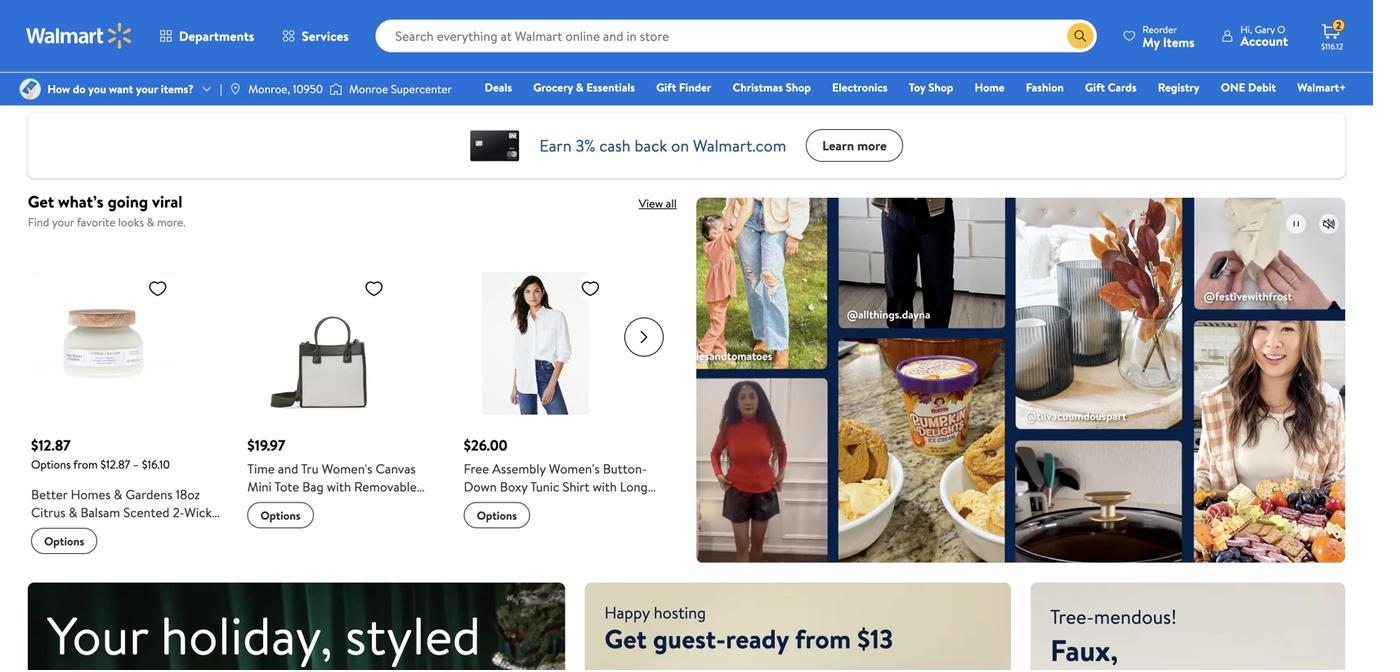 Task type: locate. For each thing, give the bounding box(es) containing it.
white inside cate & chloe betty 18k white gold plated pearl earrings with crystals | women's drop earrings, gift for her
[[1044, 3, 1077, 21]]

assembly
[[492, 460, 546, 478]]

view
[[639, 196, 663, 212]]

removable
[[354, 478, 417, 496]]

 image left monroe,
[[229, 83, 242, 96]]

better
[[31, 486, 68, 504]]

xxxl
[[562, 496, 591, 514]]

1 horizontal spatial your
[[136, 81, 158, 97]]

1 horizontal spatial women's
[[549, 460, 600, 478]]

add button up deals at the left top of the page
[[470, 46, 530, 72]]

1 vertical spatial $12.87
[[100, 457, 130, 473]]

marvel's spider-man: miles morales - playstation 5
[[31, 3, 182, 39]]

with inside $19.97 time and tru women's canvas mini tote bag with removable strap, natural options
[[327, 478, 351, 496]]

shop right the christmas
[[786, 79, 811, 95]]

women's up xxxl
[[549, 460, 600, 478]]

1 white from the left
[[1044, 3, 1077, 21]]

& up reorder
[[1160, 3, 1169, 21]]

your right want
[[136, 81, 158, 97]]

& up crystals
[[940, 3, 949, 21]]

2 horizontal spatial from
[[795, 621, 851, 657]]

0 horizontal spatial  image
[[20, 78, 41, 100]]

1 horizontal spatial |
[[958, 39, 961, 57]]

2 white from the left
[[1263, 3, 1296, 21]]

1 cate from the left
[[910, 3, 937, 21]]

drop
[[1018, 39, 1047, 57]]

0 horizontal spatial necklace
[[1192, 39, 1244, 57]]

spider-
[[81, 3, 121, 21]]

services
[[302, 27, 349, 45]]

with for $19.97
[[327, 478, 351, 496]]

& left bell
[[69, 504, 77, 522]]

from for $12.87
[[73, 457, 98, 473]]

product group
[[31, 0, 228, 73], [251, 0, 448, 73], [470, 0, 667, 73], [690, 0, 887, 73], [910, 0, 1107, 75], [1129, 0, 1326, 75], [31, 239, 225, 555], [247, 239, 441, 555], [464, 239, 657, 555]]

how
[[47, 81, 70, 97]]

1 plated from the left
[[940, 21, 976, 39]]

2 horizontal spatial with
[[1061, 21, 1085, 39]]

0 horizontal spatial gold
[[910, 21, 937, 39]]

betty
[[989, 3, 1020, 21]]

play
[[507, 21, 530, 39]]

$26.00
[[464, 436, 508, 456]]

gift
[[910, 57, 932, 75], [1129, 57, 1152, 75], [657, 79, 677, 95], [1085, 79, 1105, 95]]

1 horizontal spatial  image
[[229, 83, 242, 96]]

add down controller
[[716, 51, 737, 67]]

1 horizontal spatial add
[[716, 51, 737, 67]]

1 chloe from the left
[[952, 3, 986, 21]]

2 add button from the left
[[690, 46, 750, 72]]

0 horizontal spatial 18k
[[1023, 3, 1041, 21]]

- right morales
[[79, 21, 84, 39]]

boxy
[[500, 478, 528, 496]]

0 horizontal spatial women's
[[322, 460, 373, 478]]

toy shop link
[[902, 78, 961, 96]]

home link
[[968, 78, 1012, 96]]

0 horizontal spatial shop
[[786, 79, 811, 95]]

add up deals at the left top of the page
[[497, 51, 517, 67]]

with inside cate & chloe betty 18k white gold plated pearl earrings with crystals | women's drop earrings, gift for her
[[1061, 21, 1085, 39]]

1 horizontal spatial get
[[605, 621, 647, 657]]

 image for how do you want your items?
[[20, 78, 41, 100]]

1 add from the left
[[497, 51, 517, 67]]

0 horizontal spatial your
[[52, 214, 74, 230]]

0 vertical spatial get
[[28, 190, 54, 213]]

playstation
[[87, 21, 151, 39]]

2 18k from the left
[[1242, 3, 1260, 21]]

chloe up items
[[1172, 3, 1205, 21]]

walmart image
[[26, 23, 132, 49]]

1 gold from the left
[[910, 21, 937, 39]]

your inside get what's going viral find your favorite looks & more.
[[52, 214, 74, 230]]

white inside cate & chloe blake 18k white gold plated silver halo necklace | cz crystal necklace for women, gift for her
[[1263, 3, 1296, 21]]

chloe for silver
[[1172, 3, 1205, 21]]

0 horizontal spatial $12.87
[[31, 436, 71, 456]]

walmart+
[[1298, 79, 1347, 95]]

christmas
[[733, 79, 783, 95]]

with inside $26.00 free assembly women's button- down boxy tunic shirt with long sleeves, sizes xs-xxxl options
[[593, 478, 617, 496]]

2 gold from the left
[[1129, 21, 1157, 39]]

reorder my items
[[1143, 22, 1195, 51]]

2 horizontal spatial women's
[[964, 39, 1015, 57]]

- inside marvel's spider-man: miles morales - playstation 5
[[79, 21, 84, 39]]

1 horizontal spatial plated
[[1160, 21, 1196, 39]]

cate up reorder
[[1129, 3, 1157, 21]]

grocery
[[534, 79, 573, 95]]

from up homes
[[73, 457, 98, 473]]

add button down controller
[[690, 46, 750, 72]]

view all
[[639, 196, 677, 212]]

better homes & gardens 18oz citrus & balsam scented 2-wick frosted bell jar candle image
[[31, 272, 174, 415]]

add to favorites list, free assembly women's button-down boxy tunic shirt with long sleeves, sizes xs-xxxl image
[[581, 279, 600, 299]]

women's right tru
[[322, 460, 373, 478]]

one debit
[[1221, 79, 1277, 95]]

0 horizontal spatial get
[[28, 190, 54, 213]]

speaker,
[[470, 39, 518, 57]]

gift cards link
[[1078, 78, 1144, 96]]

0 vertical spatial from
[[559, 3, 587, 21]]

get left the guest-
[[605, 621, 647, 657]]

earn 3% cash back on walmart.com
[[540, 134, 787, 157]]

white up 'o'
[[1263, 3, 1296, 21]]

marvel's
[[31, 3, 78, 21]]

gary
[[1255, 22, 1276, 36]]

0 horizontal spatial from
[[73, 457, 98, 473]]

1 vertical spatial from
[[73, 457, 98, 473]]

0 horizontal spatial add button
[[470, 46, 530, 72]]

gift left finder
[[657, 79, 677, 95]]

1 horizontal spatial -
[[752, 21, 757, 39]]

0 horizontal spatial her
[[955, 57, 977, 75]]

from left paw
[[559, 3, 587, 21]]

1 vertical spatial your
[[52, 214, 74, 230]]

for inside cate & chloe betty 18k white gold plated pearl earrings with crystals | women's drop earrings, gift for her
[[935, 57, 952, 75]]

options
[[923, 51, 963, 67], [1143, 51, 1183, 67], [31, 457, 71, 473], [261, 508, 301, 524], [477, 508, 517, 524], [44, 533, 84, 549]]

women's inside $26.00 free assembly women's button- down boxy tunic shirt with long sleeves, sizes xs-xxxl options
[[549, 460, 600, 478]]

scented
[[123, 504, 170, 522]]

microsoft xbox wireless controller - stellar shift
[[690, 3, 827, 39]]

1 vertical spatial get
[[605, 621, 647, 657]]

get for get guest-ready from $13
[[605, 621, 647, 657]]

for up toy shop
[[935, 57, 952, 75]]

0 horizontal spatial -
[[79, 21, 84, 39]]

cate up crystals
[[910, 3, 937, 21]]

search icon image
[[1074, 29, 1087, 43]]

2 chloe from the left
[[1172, 3, 1205, 21]]

$12.87 up better
[[31, 436, 71, 456]]

0 horizontal spatial add
[[497, 51, 517, 67]]

options inside $19.97 time and tru women's canvas mini tote bag with removable strap, natural options
[[261, 508, 301, 524]]

product group containing microsoft xbox wireless controller - stellar shift
[[690, 0, 887, 73]]

 image
[[20, 78, 41, 100], [229, 83, 242, 96]]

canvas
[[376, 460, 416, 478]]

with right bag
[[327, 478, 351, 496]]

controller
[[690, 21, 749, 39]]

& inside cate & chloe blake 18k white gold plated silver halo necklace | cz crystal necklace for women, gift for her
[[1160, 3, 1169, 21]]

cate
[[910, 3, 937, 21], [1129, 3, 1157, 21]]

women's down betty
[[964, 39, 1015, 57]]

multicolor,
[[557, 39, 618, 57]]

from inside $12.87 options from $12.87 – $16.10
[[73, 457, 98, 473]]

debit
[[1249, 79, 1277, 95]]

mini
[[247, 478, 272, 496]]

product group containing $12.87
[[31, 239, 225, 555]]

chloe left betty
[[952, 3, 986, 21]]

for up registry
[[1155, 57, 1172, 75]]

options inside $12.87 options from $12.87 – $16.10
[[31, 457, 71, 473]]

her up home
[[955, 57, 977, 75]]

her up registry
[[1175, 57, 1196, 75]]

0 horizontal spatial with
[[327, 478, 351, 496]]

2 shop from the left
[[929, 79, 954, 95]]

1 horizontal spatial 18k
[[1242, 3, 1260, 21]]

white for with
[[1044, 3, 1077, 21]]

necklace
[[1262, 21, 1315, 39], [1192, 39, 1244, 57]]

18k up hi, on the right top of page
[[1242, 3, 1260, 21]]

with for $26.00
[[593, 478, 617, 496]]

electronics link
[[825, 78, 895, 96]]

grocery & essentials link
[[526, 78, 643, 96]]

white up search icon
[[1044, 3, 1077, 21]]

$12.87 left – at the left bottom of the page
[[100, 457, 130, 473]]

0 vertical spatial your
[[136, 81, 158, 97]]

18k right betty
[[1023, 3, 1041, 21]]

2 horizontal spatial |
[[1318, 21, 1320, 39]]

1 her from the left
[[955, 57, 977, 75]]

fashion
[[1026, 79, 1064, 95]]

get guest-ready from $13
[[605, 621, 894, 657]]

monroe supercenter
[[349, 81, 452, 97]]

0 horizontal spatial cate
[[910, 3, 937, 21]]

cate inside cate & chloe blake 18k white gold plated silver halo necklace | cz crystal necklace for women, gift for her
[[1129, 3, 1157, 21]]

your right find
[[52, 214, 74, 230]]

0 horizontal spatial chloe
[[952, 3, 986, 21]]

gold inside cate & chloe betty 18k white gold plated pearl earrings with crystals | women's drop earrings, gift for her
[[910, 21, 937, 39]]

0 horizontal spatial plated
[[940, 21, 976, 39]]

plated inside cate & chloe betty 18k white gold plated pearl earrings with crystals | women's drop earrings, gift for her
[[940, 21, 976, 39]]

for right figurine
[[582, 21, 599, 39]]

1 horizontal spatial chloe
[[1172, 3, 1205, 21]]

2 vertical spatial from
[[795, 621, 851, 657]]

tonies marshall from paw patrol, audio play figurine for portable speaker, small, multicolor, plastic
[[470, 3, 658, 57]]

0 vertical spatial $12.87
[[31, 436, 71, 456]]

product group containing $26.00
[[464, 239, 657, 555]]

christmas shop
[[733, 79, 811, 95]]

get inside get what's going viral find your favorite looks & more.
[[28, 190, 54, 213]]

$116.12
[[1322, 41, 1344, 52]]

| right items?
[[220, 81, 222, 97]]

shop
[[786, 79, 811, 95], [929, 79, 954, 95]]

her
[[955, 57, 977, 75], [1175, 57, 1196, 75]]

deals
[[485, 79, 512, 95]]

1 horizontal spatial cate
[[1129, 3, 1157, 21]]

how do you want your items?
[[47, 81, 194, 97]]

1 horizontal spatial gold
[[1129, 21, 1157, 39]]

1 horizontal spatial shop
[[929, 79, 954, 95]]

plated inside cate & chloe blake 18k white gold plated silver halo necklace | cz crystal necklace for women, gift for her
[[1160, 21, 1196, 39]]

18k inside cate & chloe betty 18k white gold plated pearl earrings with crystals | women's drop earrings, gift for her
[[1023, 3, 1041, 21]]

blake
[[1208, 3, 1239, 21]]

add button for tonies marshall from paw patrol, audio play figurine for portable speaker, small, multicolor, plastic
[[470, 46, 530, 72]]

1 add button from the left
[[470, 46, 530, 72]]

0 horizontal spatial white
[[1044, 3, 1077, 21]]

with right earrings
[[1061, 21, 1085, 39]]

1 horizontal spatial from
[[559, 3, 587, 21]]

down
[[464, 478, 497, 496]]

1 horizontal spatial with
[[593, 478, 617, 496]]

 image
[[330, 81, 343, 97]]

time
[[247, 460, 275, 478]]

chloe
[[952, 3, 986, 21], [1172, 3, 1205, 21]]

hi, gary o account
[[1241, 22, 1289, 50]]

gift finder
[[657, 79, 712, 95]]

chloe inside cate & chloe blake 18k white gold plated silver halo necklace | cz crystal necklace for women, gift for her
[[1172, 3, 1205, 21]]

gardens
[[126, 486, 173, 504]]

& right homes
[[114, 486, 123, 504]]

2 plated from the left
[[1160, 21, 1196, 39]]

 image left how at the left top
[[20, 78, 41, 100]]

toy shop
[[909, 79, 954, 95]]

1 horizontal spatial add button
[[690, 46, 750, 72]]

1 - from the left
[[79, 21, 84, 39]]

gold inside cate & chloe blake 18k white gold plated silver halo necklace | cz crystal necklace for women, gift for her
[[1129, 21, 1157, 39]]

white
[[1044, 3, 1077, 21], [1263, 3, 1296, 21]]

2 - from the left
[[752, 21, 757, 39]]

| right crystals
[[958, 39, 961, 57]]

from left '$13'
[[795, 621, 851, 657]]

cate inside cate & chloe betty 18k white gold plated pearl earrings with crystals | women's drop earrings, gift for her
[[910, 3, 937, 21]]

2 add from the left
[[716, 51, 737, 67]]

product group containing lego star wars boba fett's starship microfighter set 75344
[[251, 0, 448, 73]]

cate for cate & chloe betty 18k white gold plated pearl earrings with crystals | women's drop earrings, gift for her
[[910, 3, 937, 21]]

0 horizontal spatial |
[[220, 81, 222, 97]]

1 shop from the left
[[786, 79, 811, 95]]

fashion link
[[1019, 78, 1072, 96]]

1 horizontal spatial her
[[1175, 57, 1196, 75]]

add for audio
[[497, 51, 517, 67]]

see what's trending. #iywyk. shop our social feed, pause video image
[[1287, 214, 1307, 234]]

stellar
[[760, 21, 796, 39]]

& right "looks"
[[147, 214, 154, 230]]

registry link
[[1151, 78, 1207, 96]]

man:
[[121, 3, 149, 21]]

- left stellar
[[752, 21, 757, 39]]

long
[[620, 478, 648, 496]]

gift down my
[[1129, 57, 1152, 75]]

1 horizontal spatial $12.87
[[100, 457, 130, 473]]

figurine
[[533, 21, 579, 39]]

one debit link
[[1214, 78, 1284, 96]]

her inside cate & chloe betty 18k white gold plated pearl earrings with crystals | women's drop earrings, gift for her
[[955, 57, 977, 75]]

cate for cate & chloe blake 18k white gold plated silver halo necklace | cz crystal necklace for women, gift for her
[[1129, 3, 1157, 21]]

-
[[79, 21, 84, 39], [752, 21, 757, 39]]

3%
[[576, 134, 596, 157]]

18k inside cate & chloe blake 18k white gold plated silver halo necklace | cz crystal necklace for women, gift for her
[[1242, 3, 1260, 21]]

options link
[[910, 46, 976, 72], [1129, 46, 1196, 72], [247, 503, 314, 529], [464, 503, 530, 529], [31, 528, 97, 555]]

2 cate from the left
[[1129, 3, 1157, 21]]

chloe inside cate & chloe betty 18k white gold plated pearl earrings with crystals | women's drop earrings, gift for her
[[952, 3, 986, 21]]

walmart+ link
[[1291, 78, 1354, 96]]

add for stellar
[[716, 51, 737, 67]]

| left 2
[[1318, 21, 1320, 39]]

with right shirt
[[593, 478, 617, 496]]

get up find
[[28, 190, 54, 213]]

shop right 'toy'
[[929, 79, 954, 95]]

2 her from the left
[[1175, 57, 1196, 75]]

lego
[[251, 3, 285, 21]]

1 horizontal spatial white
[[1263, 3, 1296, 21]]

$19.97
[[247, 436, 285, 456]]

from inside tonies marshall from paw patrol, audio play figurine for portable speaker, small, multicolor, plastic
[[559, 3, 587, 21]]

from for tonies
[[559, 3, 587, 21]]

earn
[[540, 134, 572, 157]]

chloe for pearl
[[952, 3, 986, 21]]

1 18k from the left
[[1023, 3, 1041, 21]]

gift up 'toy'
[[910, 57, 932, 75]]

frosted
[[31, 522, 74, 540]]

shift
[[799, 21, 826, 39]]



Task type: describe. For each thing, give the bounding box(es) containing it.
button-
[[603, 460, 647, 478]]

tru
[[301, 460, 319, 478]]

Walmart Site-Wide search field
[[376, 20, 1097, 52]]

ready
[[726, 621, 789, 657]]

looks
[[118, 214, 144, 230]]

gold for cz
[[1129, 21, 1157, 39]]

her inside cate & chloe blake 18k white gold plated silver halo necklace | cz crystal necklace for women, gift for her
[[1175, 57, 1196, 75]]

hi,
[[1241, 22, 1253, 36]]

add button for microsoft xbox wireless controller - stellar shift
[[690, 46, 750, 72]]

free
[[464, 460, 489, 478]]

gift left cards
[[1085, 79, 1105, 95]]

for inside tonies marshall from paw patrol, audio play figurine for portable speaker, small, multicolor, plastic
[[582, 21, 599, 39]]

star
[[288, 3, 311, 21]]

options inside $26.00 free assembly women's button- down boxy tunic shirt with long sleeves, sizes xs-xxxl options
[[477, 508, 517, 524]]

add to favorites list, better homes & gardens 18oz citrus & balsam scented 2-wick frosted bell jar candle image
[[148, 279, 168, 299]]

women's inside cate & chloe betty 18k white gold plated pearl earrings with crystals | women's drop earrings, gift for her
[[964, 39, 1015, 57]]

get for get what's going viral find your favorite looks & more.
[[28, 190, 54, 213]]

product group containing $19.97
[[247, 239, 441, 555]]

earrings,
[[1050, 39, 1100, 57]]

tonies
[[470, 3, 506, 21]]

| inside cate & chloe blake 18k white gold plated silver halo necklace | cz crystal necklace for women, gift for her
[[1318, 21, 1320, 39]]

citrus
[[31, 504, 66, 522]]

wars
[[314, 3, 342, 21]]

$12.87 options from $12.87 – $16.10
[[31, 436, 170, 473]]

women's inside $19.97 time and tru women's canvas mini tote bag with removable strap, natural options
[[322, 460, 373, 478]]

better homes & gardens 18oz citrus & balsam scented 2-wick frosted bell jar candle options
[[31, 486, 212, 549]]

cate & chloe blake 18k white gold plated silver halo necklace | cz crystal necklace for women, gift for her
[[1129, 3, 1320, 75]]

18k for blake
[[1242, 3, 1260, 21]]

sizes
[[512, 496, 540, 514]]

my
[[1143, 33, 1160, 51]]

jar
[[101, 522, 118, 540]]

add to favorites list, time and tru women's canvas mini tote bag with removable strap, natural image
[[364, 279, 384, 299]]

halo
[[1233, 21, 1259, 39]]

cz
[[1129, 39, 1146, 57]]

next slide for hero3across list image
[[625, 318, 664, 357]]

wick
[[184, 504, 212, 522]]

favorite
[[77, 214, 116, 230]]

learn more link
[[806, 129, 904, 162]]

xbox
[[749, 3, 776, 21]]

| inside cate & chloe betty 18k white gold plated pearl earrings with crystals | women's drop earrings, gift for her
[[958, 39, 961, 57]]

3704906-094-xcat-onedebit--nudge banner image
[[470, 126, 520, 165]]

options inside better homes & gardens 18oz citrus & balsam scented 2-wick frosted bell jar candle options
[[44, 533, 84, 549]]

plated for women's
[[940, 21, 976, 39]]

back
[[635, 134, 668, 157]]

 image for monroe, 10950
[[229, 83, 242, 96]]

on
[[671, 134, 689, 157]]

gift inside cate & chloe betty 18k white gold plated pearl earrings with crystals | women's drop earrings, gift for her
[[910, 57, 932, 75]]

& inside cate & chloe betty 18k white gold plated pearl earrings with crystals | women's drop earrings, gift for her
[[940, 3, 949, 21]]

strap,
[[247, 496, 281, 514]]

$16.10
[[142, 457, 170, 473]]

natural
[[284, 496, 326, 514]]

get what's going viral find your favorite looks & more.
[[28, 190, 186, 230]]

all
[[666, 196, 677, 212]]

portable
[[602, 21, 650, 39]]

one
[[1221, 79, 1246, 95]]

–
[[133, 457, 139, 473]]

cate & chloe betty 18k white gold plated pearl earrings with crystals | women's drop earrings, gift for her
[[910, 3, 1100, 75]]

product group containing cate & chloe blake 18k white gold plated silver halo necklace | cz crystal necklace for women, gift for her
[[1129, 0, 1326, 75]]

shop for toy shop
[[929, 79, 954, 95]]

departments button
[[146, 16, 268, 56]]

see what's trending. #iywyk. shop our social feed, unmute video image
[[1320, 214, 1339, 234]]

monroe, 10950
[[248, 81, 323, 97]]

finder
[[679, 79, 712, 95]]

and
[[278, 460, 298, 478]]

monroe
[[349, 81, 388, 97]]

walmart.com
[[693, 134, 787, 157]]

for down hi, on the right top of page
[[1247, 39, 1264, 57]]

crystals
[[910, 39, 955, 57]]

18k for betty
[[1023, 3, 1041, 21]]

product group containing cate & chloe betty 18k white gold plated pearl earrings with crystals | women's drop earrings, gift for her
[[910, 0, 1107, 75]]

& right grocery
[[576, 79, 584, 95]]

paw
[[590, 3, 613, 21]]

pearl
[[979, 21, 1008, 39]]

gold for |
[[910, 21, 937, 39]]

18oz
[[176, 486, 200, 504]]

gift inside cate & chloe blake 18k white gold plated silver halo necklace | cz crystal necklace for women, gift for her
[[1129, 57, 1152, 75]]

christmas shop link
[[726, 78, 819, 96]]

more
[[858, 137, 887, 155]]

- inside 'microsoft xbox wireless controller - stellar shift'
[[752, 21, 757, 39]]

2-
[[173, 504, 184, 522]]

small,
[[521, 39, 554, 57]]

free assembly women's button-down boxy tunic shirt with long sleeves, sizes xs-xxxl image
[[464, 272, 607, 415]]

sleeves,
[[464, 496, 509, 514]]

services button
[[268, 16, 363, 56]]

white for necklace
[[1263, 3, 1296, 21]]

shirt
[[563, 478, 590, 496]]

& inside get what's going viral find your favorite looks & more.
[[147, 214, 154, 230]]

tote
[[274, 478, 299, 496]]

product group containing tonies marshall from paw patrol, audio play figurine for portable speaker, small, multicolor, plastic
[[470, 0, 667, 73]]

audio
[[470, 21, 503, 39]]

home
[[975, 79, 1005, 95]]

miles
[[152, 3, 182, 21]]

5
[[154, 21, 161, 39]]

o
[[1278, 22, 1286, 36]]

add to cart image
[[477, 49, 497, 69]]

plated for crystal
[[1160, 21, 1196, 39]]

learn
[[823, 137, 854, 155]]

plastic
[[622, 39, 658, 57]]

microsoft
[[690, 3, 745, 21]]

1 horizontal spatial necklace
[[1262, 21, 1315, 39]]

going
[[108, 190, 148, 213]]

shop for christmas shop
[[786, 79, 811, 95]]

set
[[374, 21, 393, 39]]

learn more
[[823, 137, 887, 155]]

grocery & essentials
[[534, 79, 635, 95]]

product group containing marvel's spider-man: miles morales - playstation 5
[[31, 0, 228, 73]]

electronics
[[832, 79, 888, 95]]

time and tru women's canvas mini tote bag with removable strap, natural image
[[247, 272, 391, 415]]

marshall
[[509, 3, 556, 21]]

75344
[[396, 21, 432, 39]]

add to cart image
[[697, 49, 716, 69]]

do
[[73, 81, 86, 97]]

cards
[[1108, 79, 1137, 95]]

$26.00 free assembly women's button- down boxy tunic shirt with long sleeves, sizes xs-xxxl options
[[464, 436, 648, 524]]

Search search field
[[376, 20, 1097, 52]]

items
[[1163, 33, 1195, 51]]



Task type: vqa. For each thing, say whether or not it's contained in the screenshot.
$1.37 $1.47/lb
no



